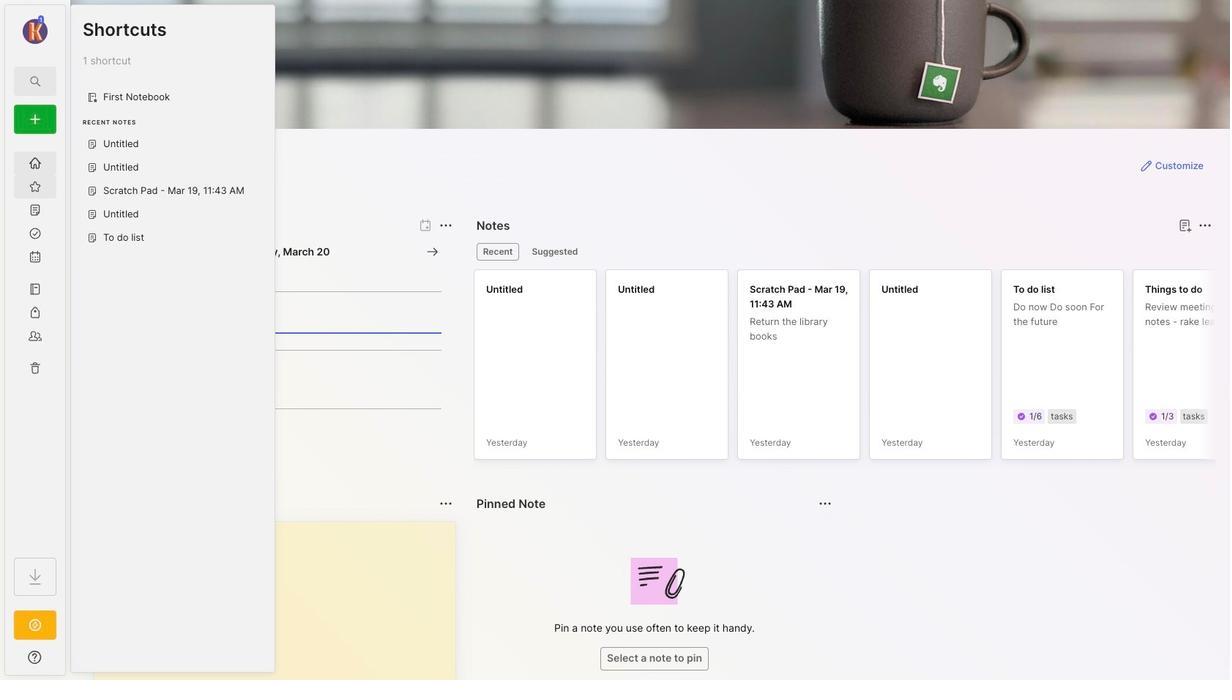 Task type: vqa. For each thing, say whether or not it's contained in the screenshot.
Main ELEMENT
yes



Task type: locate. For each thing, give the bounding box(es) containing it.
tree inside main element
[[5, 143, 65, 545]]

upgrade image
[[26, 617, 44, 634]]

edit search image
[[26, 72, 44, 90]]

WHAT'S NEW field
[[5, 646, 65, 669]]

main element
[[0, 0, 70, 680]]

1 horizontal spatial tab
[[525, 243, 585, 261]]

row group
[[474, 269, 1230, 469]]

0 horizontal spatial tab
[[476, 243, 519, 261]]

tab
[[476, 243, 519, 261], [525, 243, 585, 261]]

tab list
[[476, 243, 1210, 261]]

1 tab from the left
[[476, 243, 519, 261]]

Account field
[[5, 14, 65, 46]]

2 tab from the left
[[525, 243, 585, 261]]

tree
[[5, 143, 65, 545]]



Task type: describe. For each thing, give the bounding box(es) containing it.
Start writing… text field
[[106, 522, 454, 680]]

click to expand image
[[64, 653, 75, 671]]

home image
[[28, 156, 42, 171]]



